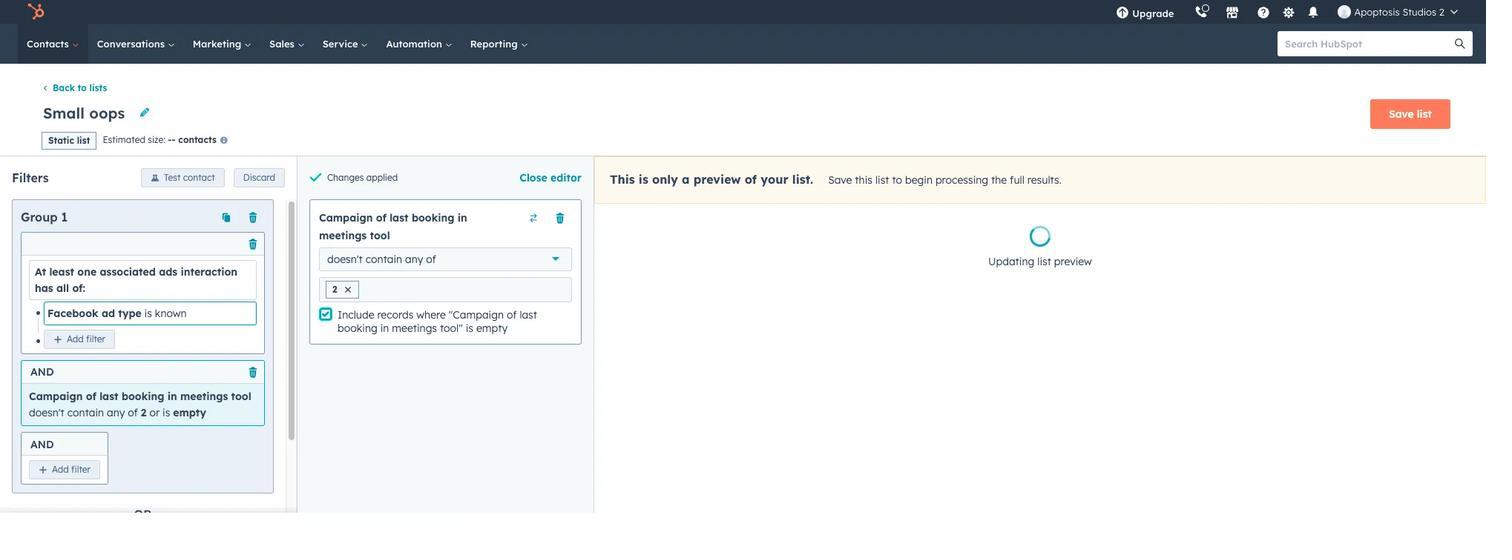 Task type: vqa. For each thing, say whether or not it's contained in the screenshot.
filter to the bottom
yes



Task type: locate. For each thing, give the bounding box(es) containing it.
last inside campaign of last booking in meetings tool
[[390, 211, 409, 225]]

0 vertical spatial booking
[[412, 211, 455, 225]]

meetings for campaign of last booking in meetings tool doesn't contain any of 2 or is empty
[[180, 390, 228, 404]]

automation link
[[377, 24, 461, 64]]

1 horizontal spatial save
[[1389, 107, 1414, 121]]

1 horizontal spatial preview
[[1054, 255, 1092, 268]]

back to lists link
[[42, 83, 107, 94]]

1 vertical spatial any
[[107, 407, 125, 420]]

1 horizontal spatial contain
[[366, 253, 402, 266]]

filter
[[86, 334, 105, 345], [71, 465, 91, 476]]

to left lists
[[78, 83, 87, 94]]

campaign for campaign of last booking in meetings tool doesn't contain any of 2 or is empty
[[29, 390, 83, 404]]

1 vertical spatial meetings
[[392, 322, 437, 335]]

this is only a preview of your list.
[[610, 172, 814, 187]]

0 horizontal spatial meetings
[[180, 390, 228, 404]]

0 horizontal spatial preview
[[694, 172, 741, 187]]

1 horizontal spatial empty
[[476, 322, 508, 335]]

sales link
[[261, 24, 314, 64]]

has
[[35, 282, 53, 295]]

applied
[[366, 172, 398, 183]]

all
[[56, 282, 69, 295]]

close editor
[[520, 171, 582, 185]]

1 vertical spatial booking
[[338, 322, 378, 335]]

at least one associated ads interaction has all of:
[[35, 265, 237, 295]]

or inside campaign of last booking in meetings tool doesn't contain any of 2 or is empty
[[149, 407, 160, 420]]

tool inside campaign of last booking in meetings tool
[[370, 229, 390, 242]]

0 horizontal spatial save
[[828, 173, 852, 187]]

0 horizontal spatial doesn't
[[29, 407, 64, 420]]

add filter
[[67, 334, 105, 345], [52, 465, 91, 476]]

at
[[35, 265, 46, 279]]

save list
[[1389, 107, 1432, 121]]

0 vertical spatial campaign
[[319, 211, 373, 225]]

doesn't inside campaign of last booking in meetings tool doesn't contain any of 2 or is empty
[[29, 407, 64, 420]]

this
[[855, 173, 873, 187]]

1 horizontal spatial last
[[390, 211, 409, 225]]

preview right a
[[694, 172, 741, 187]]

2 vertical spatial in
[[168, 390, 177, 404]]

automation
[[386, 38, 445, 50]]

apoptosis studios 2 button
[[1329, 0, 1467, 24]]

contain
[[366, 253, 402, 266], [67, 407, 104, 420]]

1 vertical spatial 2
[[332, 284, 337, 295]]

least
[[49, 265, 74, 279]]

is inside include records where "campaign of last booking in meetings tool" is empty
[[466, 322, 474, 335]]

0 vertical spatial and
[[30, 366, 54, 379]]

2 - from the left
[[172, 135, 176, 146]]

2 horizontal spatial 2
[[1440, 6, 1445, 18]]

updating list preview status
[[983, 226, 1098, 271]]

0 horizontal spatial last
[[100, 390, 118, 404]]

updating list preview
[[989, 255, 1092, 268]]

2 and from the top
[[30, 439, 54, 452]]

1 vertical spatial add
[[52, 465, 69, 476]]

group
[[21, 210, 58, 225]]

2 horizontal spatial last
[[520, 308, 537, 322]]

1 horizontal spatial in
[[380, 322, 389, 335]]

2 vertical spatial booking
[[122, 390, 164, 404]]

2 vertical spatial 2
[[141, 407, 147, 420]]

1 vertical spatial save
[[828, 173, 852, 187]]

booking for campaign of last booking in meetings tool doesn't contain any of 2 or is empty
[[122, 390, 164, 404]]

0 vertical spatial to
[[78, 83, 87, 94]]

contacts link
[[18, 24, 88, 64]]

List name field
[[42, 103, 130, 123]]

tool for campaign of last booking in meetings tool
[[370, 229, 390, 242]]

marketing link
[[184, 24, 261, 64]]

last for campaign of last booking in meetings tool doesn't contain any of 2 or is empty
[[100, 390, 118, 404]]

0 horizontal spatial contain
[[67, 407, 104, 420]]

ads
[[159, 265, 178, 279]]

1 vertical spatial and
[[30, 439, 54, 452]]

estimated size: -- contacts
[[103, 135, 217, 146]]

last inside campaign of last booking in meetings tool doesn't contain any of 2 or is empty
[[100, 390, 118, 404]]

2
[[1440, 6, 1445, 18], [332, 284, 337, 295], [141, 407, 147, 420]]

of inside include records where "campaign of last booking in meetings tool" is empty
[[507, 308, 517, 322]]

booking
[[412, 211, 455, 225], [338, 322, 378, 335], [122, 390, 164, 404]]

list inside button
[[1417, 107, 1432, 121]]

tara schultz image
[[1338, 5, 1352, 19]]

save for save this list to begin processing the full results.
[[828, 173, 852, 187]]

0 vertical spatial in
[[458, 211, 467, 225]]

0 vertical spatial add filter button
[[44, 330, 115, 350]]

2 vertical spatial meetings
[[180, 390, 228, 404]]

0 horizontal spatial tool
[[231, 390, 251, 404]]

settings image
[[1282, 6, 1296, 20]]

in inside campaign of last booking in meetings tool doesn't contain any of 2 or is empty
[[168, 390, 177, 404]]

records
[[377, 308, 414, 322]]

preview right updating at the top
[[1054, 255, 1092, 268]]

campaign inside campaign of last booking in meetings tool
[[319, 211, 373, 225]]

results.
[[1028, 173, 1062, 187]]

menu
[[1106, 0, 1469, 24]]

search image
[[1455, 39, 1466, 49]]

doesn't
[[327, 253, 363, 266], [29, 407, 64, 420]]

is
[[639, 172, 648, 187], [144, 307, 152, 320], [466, 322, 474, 335], [163, 407, 170, 420]]

0 vertical spatial last
[[390, 211, 409, 225]]

1 vertical spatial last
[[520, 308, 537, 322]]

meetings inside campaign of last booking in meetings tool
[[319, 229, 367, 242]]

list inside status
[[1038, 255, 1052, 268]]

sales
[[269, 38, 297, 50]]

tool
[[370, 229, 390, 242], [231, 390, 251, 404]]

0 vertical spatial meetings
[[319, 229, 367, 242]]

0 vertical spatial 2
[[1440, 6, 1445, 18]]

to left begin
[[892, 173, 903, 187]]

0 vertical spatial any
[[405, 253, 423, 266]]

1 vertical spatial contain
[[67, 407, 104, 420]]

1 horizontal spatial meetings
[[319, 229, 367, 242]]

add
[[67, 334, 84, 345], [52, 465, 69, 476]]

1 vertical spatial doesn't
[[29, 407, 64, 420]]

2 horizontal spatial meetings
[[392, 322, 437, 335]]

known
[[155, 307, 187, 320]]

full
[[1010, 173, 1025, 187]]

0 vertical spatial contain
[[366, 253, 402, 266]]

any inside campaign of last booking in meetings tool doesn't contain any of 2 or is empty
[[107, 407, 125, 420]]

1 horizontal spatial doesn't
[[327, 253, 363, 266]]

0 vertical spatial add
[[67, 334, 84, 345]]

lists
[[89, 83, 107, 94]]

1 horizontal spatial booking
[[338, 322, 378, 335]]

2 vertical spatial last
[[100, 390, 118, 404]]

campaign inside campaign of last booking in meetings tool doesn't contain any of 2 or is empty
[[29, 390, 83, 404]]

2 horizontal spatial booking
[[412, 211, 455, 225]]

0 vertical spatial preview
[[694, 172, 741, 187]]

1 vertical spatial campaign
[[29, 390, 83, 404]]

1 vertical spatial in
[[380, 322, 389, 335]]

save for save list
[[1389, 107, 1414, 121]]

tool inside campaign of last booking in meetings tool doesn't contain any of 2 or is empty
[[231, 390, 251, 404]]

meetings inside campaign of last booking in meetings tool doesn't contain any of 2 or is empty
[[180, 390, 228, 404]]

in
[[458, 211, 467, 225], [380, 322, 389, 335], [168, 390, 177, 404]]

save list banner
[[36, 95, 1451, 131]]

0 vertical spatial save
[[1389, 107, 1414, 121]]

meetings for campaign of last booking in meetings tool
[[319, 229, 367, 242]]

where
[[417, 308, 446, 322]]

0 horizontal spatial 2
[[141, 407, 147, 420]]

0 horizontal spatial campaign
[[29, 390, 83, 404]]

1 horizontal spatial any
[[405, 253, 423, 266]]

empty
[[476, 322, 508, 335], [173, 407, 206, 420]]

1 vertical spatial filter
[[71, 465, 91, 476]]

or
[[149, 407, 160, 420], [134, 508, 152, 523]]

0 vertical spatial filter
[[86, 334, 105, 345]]

this
[[610, 172, 635, 187]]

filter for top add filter button
[[86, 334, 105, 345]]

Enter value field
[[363, 278, 374, 302]]

0 horizontal spatial in
[[168, 390, 177, 404]]

hubspot image
[[27, 3, 45, 21]]

0 horizontal spatial empty
[[173, 407, 206, 420]]

0 vertical spatial tool
[[370, 229, 390, 242]]

booking inside campaign of last booking in meetings tool
[[412, 211, 455, 225]]

list.
[[792, 172, 814, 187]]

1 vertical spatial empty
[[173, 407, 206, 420]]

upgrade image
[[1116, 7, 1130, 20]]

list for static list
[[77, 135, 90, 146]]

1 horizontal spatial 2
[[332, 284, 337, 295]]

in inside campaign of last booking in meetings tool
[[458, 211, 467, 225]]

save this list to begin processing the full results.
[[828, 173, 1062, 187]]

list for updating list preview
[[1038, 255, 1052, 268]]

last
[[390, 211, 409, 225], [520, 308, 537, 322], [100, 390, 118, 404]]

any
[[405, 253, 423, 266], [107, 407, 125, 420]]

1 vertical spatial tool
[[231, 390, 251, 404]]

begin
[[905, 173, 933, 187]]

0 vertical spatial or
[[149, 407, 160, 420]]

booking inside campaign of last booking in meetings tool doesn't contain any of 2 or is empty
[[122, 390, 164, 404]]

reporting
[[470, 38, 521, 50]]

and
[[30, 366, 54, 379], [30, 439, 54, 452]]

one
[[77, 265, 97, 279]]

2 horizontal spatial in
[[458, 211, 467, 225]]

0 vertical spatial empty
[[476, 322, 508, 335]]

changes
[[327, 172, 364, 183]]

of
[[745, 172, 757, 187], [376, 211, 387, 225], [426, 253, 436, 266], [507, 308, 517, 322], [86, 390, 96, 404], [128, 407, 138, 420]]

test contact
[[164, 172, 215, 183]]

static
[[48, 135, 74, 146]]

1 vertical spatial preview
[[1054, 255, 1092, 268]]

meetings
[[319, 229, 367, 242], [392, 322, 437, 335], [180, 390, 228, 404]]

add filter button
[[44, 330, 115, 350], [29, 461, 100, 480]]

0 horizontal spatial to
[[78, 83, 87, 94]]

0 vertical spatial doesn't
[[327, 253, 363, 266]]

1 horizontal spatial campaign
[[319, 211, 373, 225]]

0 horizontal spatial booking
[[122, 390, 164, 404]]

studios
[[1403, 6, 1437, 18]]

1 horizontal spatial tool
[[370, 229, 390, 242]]

save inside the save list button
[[1389, 107, 1414, 121]]

menu item
[[1185, 0, 1188, 24]]

service link
[[314, 24, 377, 64]]

1 horizontal spatial to
[[892, 173, 903, 187]]

0 horizontal spatial any
[[107, 407, 125, 420]]



Task type: describe. For each thing, give the bounding box(es) containing it.
discard button
[[234, 168, 285, 188]]

filters
[[12, 170, 49, 185]]

include records where "campaign of last booking in meetings tool" is empty
[[338, 308, 537, 335]]

help image
[[1257, 7, 1271, 20]]

campaign of last booking in meetings tool
[[319, 211, 467, 242]]

preview inside status
[[1054, 255, 1092, 268]]

include
[[338, 308, 374, 322]]

back
[[53, 83, 75, 94]]

close image
[[345, 287, 351, 293]]

ad
[[102, 307, 115, 320]]

close
[[520, 171, 547, 185]]

contact
[[183, 172, 215, 183]]

reporting link
[[461, 24, 537, 64]]

notifications button
[[1301, 0, 1327, 24]]

in for campaign of last booking in meetings tool
[[458, 211, 467, 225]]

associated
[[100, 265, 156, 279]]

doesn't contain any of
[[327, 253, 436, 266]]

changes applied
[[327, 172, 398, 183]]

service
[[323, 38, 361, 50]]

calling icon image
[[1195, 6, 1209, 19]]

of inside popup button
[[426, 253, 436, 266]]

2 inside popup button
[[1440, 6, 1445, 18]]

page section element
[[0, 64, 1486, 156]]

save list button
[[1371, 99, 1451, 129]]

of:
[[72, 282, 85, 295]]

1 - from the left
[[168, 135, 172, 146]]

size:
[[148, 135, 165, 146]]

1 and from the top
[[30, 366, 54, 379]]

is inside campaign of last booking in meetings tool doesn't contain any of 2 or is empty
[[163, 407, 170, 420]]

discard
[[243, 172, 275, 183]]

0 vertical spatial add filter
[[67, 334, 105, 345]]

contain inside popup button
[[366, 253, 402, 266]]

close editor button
[[520, 169, 582, 187]]

back to lists
[[53, 83, 107, 94]]

static list
[[48, 135, 90, 146]]

help button
[[1252, 0, 1277, 24]]

of inside campaign of last booking in meetings tool
[[376, 211, 387, 225]]

list for save list
[[1417, 107, 1432, 121]]

1 vertical spatial or
[[134, 508, 152, 523]]

to inside page section 'element'
[[78, 83, 87, 94]]

contacts
[[178, 135, 217, 146]]

settings link
[[1280, 4, 1298, 20]]

hubspot link
[[18, 3, 56, 21]]

updating
[[989, 255, 1035, 268]]

in for campaign of last booking in meetings tool doesn't contain any of 2 or is empty
[[168, 390, 177, 404]]

apoptosis
[[1355, 6, 1400, 18]]

a
[[682, 172, 690, 187]]

contacts
[[27, 38, 72, 50]]

marketplaces image
[[1226, 7, 1240, 20]]

Search HubSpot search field
[[1278, 31, 1460, 56]]

group 1
[[21, 210, 68, 225]]

interaction
[[181, 265, 237, 279]]

1 vertical spatial add filter
[[52, 465, 91, 476]]

any inside popup button
[[405, 253, 423, 266]]

the
[[992, 173, 1007, 187]]

campaign of last booking in meetings tool doesn't contain any of 2 or is empty
[[29, 390, 251, 420]]

your
[[761, 172, 789, 187]]

2 inside campaign of last booking in meetings tool doesn't contain any of 2 or is empty
[[141, 407, 147, 420]]

notifications image
[[1307, 7, 1321, 20]]

menu containing apoptosis studios 2
[[1106, 0, 1469, 24]]

conversations
[[97, 38, 168, 50]]

contain inside campaign of last booking in meetings tool doesn't contain any of 2 or is empty
[[67, 407, 104, 420]]

marketing
[[193, 38, 244, 50]]

search button
[[1448, 31, 1473, 56]]

apoptosis studios 2
[[1355, 6, 1445, 18]]

in inside include records where "campaign of last booking in meetings tool" is empty
[[380, 322, 389, 335]]

editor
[[551, 171, 582, 185]]

doesn't inside popup button
[[327, 253, 363, 266]]

marketplaces button
[[1217, 0, 1249, 24]]

type
[[118, 307, 142, 320]]

empty inside include records where "campaign of last booking in meetings tool" is empty
[[476, 322, 508, 335]]

facebook ad type is known
[[47, 307, 187, 320]]

test
[[164, 172, 181, 183]]

estimated
[[103, 135, 145, 146]]

only
[[652, 172, 678, 187]]

conversations link
[[88, 24, 184, 64]]

tool"
[[440, 322, 463, 335]]

processing
[[936, 173, 989, 187]]

last for campaign of last booking in meetings tool
[[390, 211, 409, 225]]

upgrade
[[1133, 7, 1174, 19]]

doesn't contain any of button
[[319, 248, 572, 271]]

1 vertical spatial add filter button
[[29, 461, 100, 480]]

booking for campaign of last booking in meetings tool
[[412, 211, 455, 225]]

calling icon button
[[1189, 2, 1214, 22]]

"campaign
[[449, 308, 504, 322]]

facebook
[[47, 307, 98, 320]]

1 vertical spatial to
[[892, 173, 903, 187]]

meetings inside include records where "campaign of last booking in meetings tool" is empty
[[392, 322, 437, 335]]

test contact button
[[141, 168, 225, 188]]

campaign for campaign of last booking in meetings tool
[[319, 211, 373, 225]]

booking inside include records where "campaign of last booking in meetings tool" is empty
[[338, 322, 378, 335]]

last inside include records where "campaign of last booking in meetings tool" is empty
[[520, 308, 537, 322]]

filter for bottommost add filter button
[[71, 465, 91, 476]]

tool for campaign of last booking in meetings tool doesn't contain any of 2 or is empty
[[231, 390, 251, 404]]

empty inside campaign of last booking in meetings tool doesn't contain any of 2 or is empty
[[173, 407, 206, 420]]

1
[[61, 210, 68, 225]]



